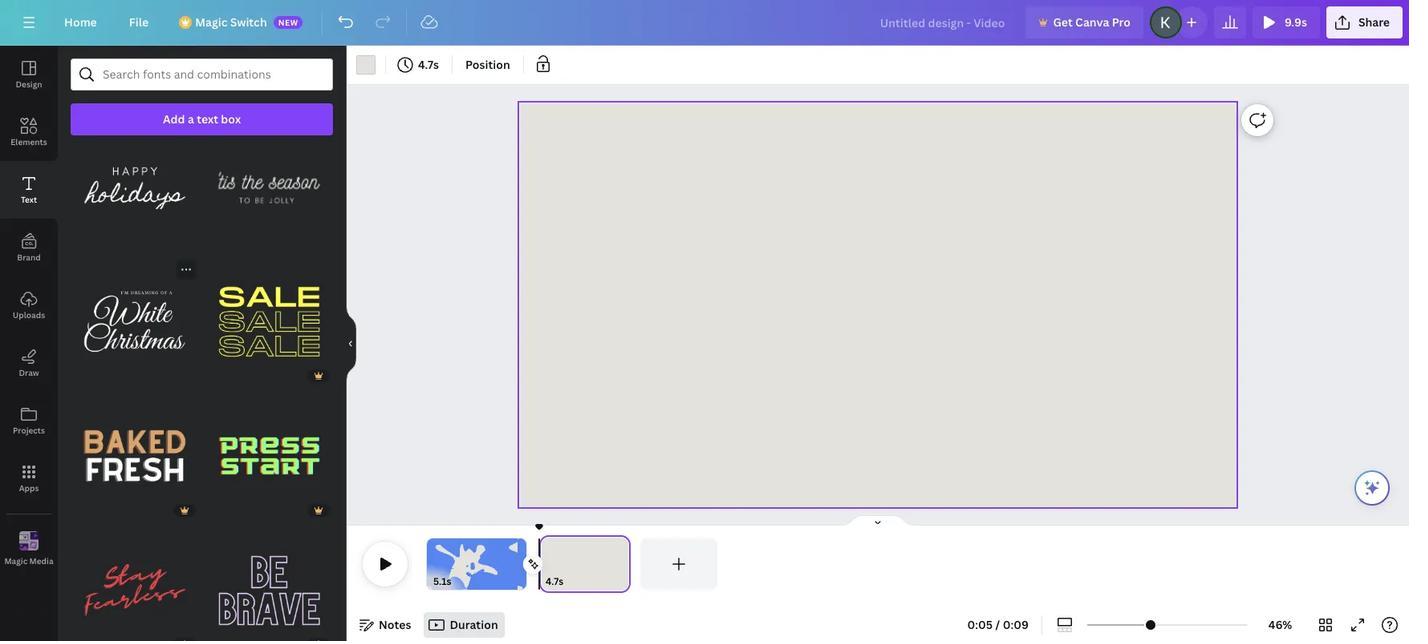 Task type: locate. For each thing, give the bounding box(es) containing it.
magic inside button
[[4, 556, 27, 567]]

get canva pro
[[1053, 14, 1131, 30]]

magic left media at the left bottom
[[4, 556, 27, 567]]

design
[[16, 79, 42, 90]]

1 trimming, start edge slider from the left
[[427, 539, 438, 591]]

trimming, start edge slider
[[427, 539, 438, 591], [539, 539, 554, 591]]

5.1s
[[433, 575, 451, 589]]

magic media
[[4, 556, 53, 567]]

media
[[29, 556, 53, 567]]

0:05 / 0:09
[[967, 618, 1029, 633]]

4.7s button left page title 'text field'
[[546, 575, 564, 591]]

a
[[188, 112, 194, 127]]

position button
[[459, 52, 517, 78]]

2 trimming, end edge slider from the left
[[616, 539, 631, 591]]

draw button
[[0, 335, 58, 392]]

46% button
[[1254, 613, 1306, 639]]

notes button
[[353, 613, 418, 639]]

design button
[[0, 46, 58, 104]]

brand button
[[0, 219, 58, 277]]

trimming, end edge slider left page title 'text field'
[[515, 539, 526, 591]]

magic media button
[[0, 521, 58, 579]]

2 trimming, start edge slider from the left
[[539, 539, 554, 591]]

magic inside main menu bar
[[195, 14, 227, 30]]

hide image
[[346, 305, 356, 382]]

Design title text field
[[867, 6, 1019, 39]]

Page title text field
[[570, 575, 577, 591]]

4.7s left position
[[418, 57, 439, 72]]

0 horizontal spatial trimming, end edge slider
[[515, 539, 526, 591]]

0 vertical spatial magic
[[195, 14, 227, 30]]

get
[[1053, 14, 1073, 30]]

4.7s
[[418, 57, 439, 72], [546, 575, 564, 589]]

1 horizontal spatial trimming, start edge slider
[[539, 539, 554, 591]]

trimming, start edge slider left page title 'text field'
[[539, 539, 554, 591]]

1 vertical spatial 4.7s button
[[546, 575, 564, 591]]

0 vertical spatial 4.7s button
[[392, 52, 445, 78]]

add a text box
[[163, 112, 241, 127]]

position
[[465, 57, 510, 72]]

0 vertical spatial 4.7s
[[418, 57, 439, 72]]

magic left switch
[[195, 14, 227, 30]]

0 horizontal spatial 4.7s button
[[392, 52, 445, 78]]

1 horizontal spatial magic
[[195, 14, 227, 30]]

trimming, start edge slider up duration button
[[427, 539, 438, 591]]

4.7s button right #e4e2dd icon
[[392, 52, 445, 78]]

4.7s left page title 'text field'
[[546, 575, 564, 589]]

pro
[[1112, 14, 1131, 30]]

uploads button
[[0, 277, 58, 335]]

0 horizontal spatial trimming, start edge slider
[[427, 539, 438, 591]]

magic
[[195, 14, 227, 30], [4, 556, 27, 567]]

0 horizontal spatial 4.7s
[[418, 57, 439, 72]]

trimming, end edge slider
[[515, 539, 526, 591], [616, 539, 631, 591]]

trimming, end edge slider right page title 'text field'
[[616, 539, 631, 591]]

draw
[[19, 368, 39, 379]]

#e4e2dd image
[[356, 55, 376, 75]]

group
[[71, 258, 199, 386], [205, 258, 333, 386], [205, 383, 333, 521], [71, 393, 199, 521], [71, 517, 199, 642], [205, 517, 333, 642]]

1 vertical spatial magic
[[4, 556, 27, 567]]

side panel tab list
[[0, 46, 58, 579]]

trimming, start edge slider for first trimming, end edge slider from left
[[427, 539, 438, 591]]

4.7s button
[[392, 52, 445, 78], [546, 575, 564, 591]]

46%
[[1269, 618, 1292, 633]]

1 horizontal spatial 4.7s
[[546, 575, 564, 589]]

1 horizontal spatial trimming, end edge slider
[[616, 539, 631, 591]]

brand
[[17, 252, 41, 263]]

apps button
[[0, 450, 58, 508]]

elements button
[[0, 104, 58, 161]]

projects
[[13, 425, 45, 437]]

0 horizontal spatial magic
[[4, 556, 27, 567]]



Task type: vqa. For each thing, say whether or not it's contained in the screenshot.
the Apps BUTTON
yes



Task type: describe. For each thing, give the bounding box(es) containing it.
text button
[[0, 161, 58, 219]]

switch
[[230, 14, 267, 30]]

home link
[[51, 6, 110, 39]]

magic for magic media
[[4, 556, 27, 567]]

uploads
[[13, 310, 45, 321]]

text
[[197, 112, 218, 127]]

text
[[21, 194, 37, 205]]

1 trimming, end edge slider from the left
[[515, 539, 526, 591]]

5.1s button
[[433, 575, 451, 591]]

add
[[163, 112, 185, 127]]

0:09
[[1003, 618, 1029, 633]]

magic for magic switch
[[195, 14, 227, 30]]

elements
[[11, 136, 47, 148]]

0:05
[[967, 618, 993, 633]]

duration
[[450, 618, 498, 633]]

share
[[1358, 14, 1390, 30]]

new
[[278, 17, 298, 28]]

hide pages image
[[839, 515, 916, 528]]

Search fonts and combinations search field
[[103, 59, 301, 90]]

projects button
[[0, 392, 58, 450]]

main menu bar
[[0, 0, 1409, 46]]

apps
[[19, 483, 39, 494]]

9.9s
[[1285, 14, 1307, 30]]

file
[[129, 14, 149, 30]]

get canva pro button
[[1026, 6, 1144, 39]]

duration button
[[424, 613, 504, 639]]

trimming, start edge slider for first trimming, end edge slider from right
[[539, 539, 554, 591]]

canva assistant image
[[1363, 479, 1382, 498]]

9.9s button
[[1253, 6, 1320, 39]]

home
[[64, 14, 97, 30]]

add a text box button
[[71, 104, 333, 136]]

1 horizontal spatial 4.7s button
[[546, 575, 564, 591]]

magic switch
[[195, 14, 267, 30]]

file button
[[116, 6, 161, 39]]

share button
[[1326, 6, 1403, 39]]

box
[[221, 112, 241, 127]]

1 vertical spatial 4.7s
[[546, 575, 564, 589]]

notes
[[379, 618, 411, 633]]

/
[[996, 618, 1000, 633]]

canva
[[1075, 14, 1109, 30]]



